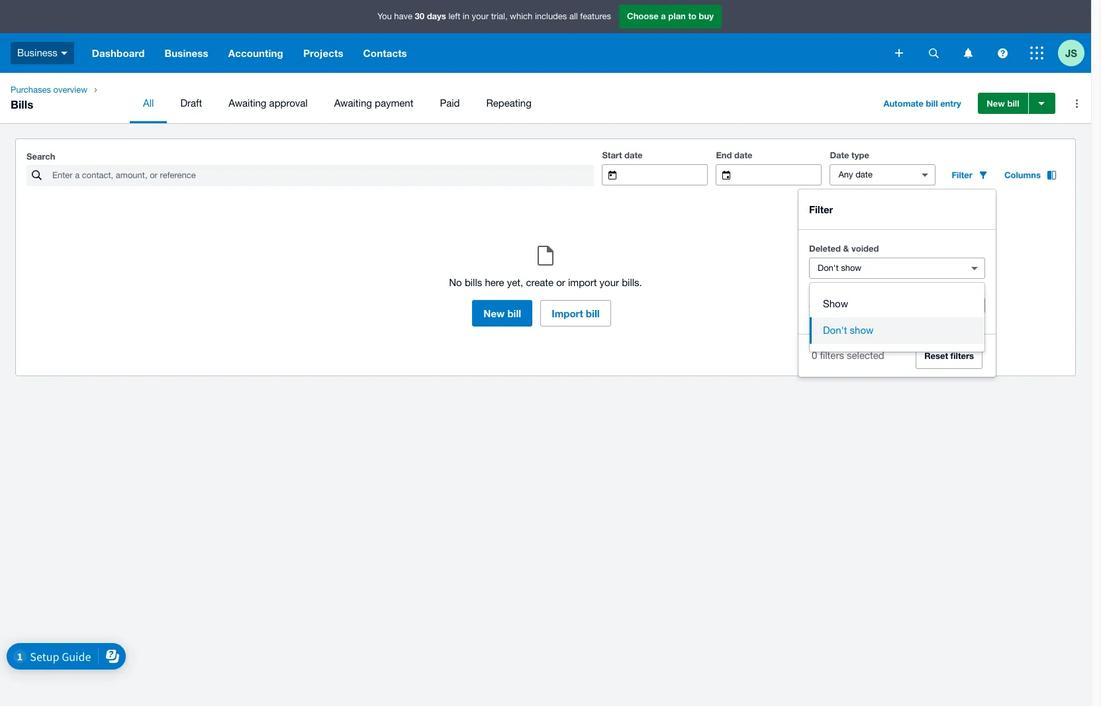 Task type: locate. For each thing, give the bounding box(es) containing it.
automate
[[884, 98, 924, 109]]

purchases overview
[[11, 85, 87, 95]]

new down here
[[484, 307, 505, 319]]

bills right "no"
[[465, 277, 483, 288]]

bills.
[[622, 277, 642, 288]]

here
[[485, 277, 505, 288]]

1 vertical spatial new bill
[[484, 307, 522, 319]]

new bill inside bills navigation
[[987, 98, 1020, 109]]

your left bills.
[[600, 277, 619, 288]]

0 horizontal spatial your
[[472, 11, 489, 21]]

1 horizontal spatial date
[[735, 150, 753, 160]]

new bill button right "entry"
[[979, 93, 1029, 114]]

1 horizontal spatial filter
[[952, 170, 973, 180]]

filters inside button
[[951, 350, 975, 361]]

banner
[[0, 0, 1092, 73]]

group
[[810, 283, 985, 352]]

0 vertical spatial filter
[[952, 170, 973, 180]]

group containing show
[[810, 283, 985, 352]]

2 svg image from the left
[[998, 48, 1008, 58]]

start date
[[602, 150, 643, 160]]

date type
[[830, 150, 870, 160]]

automate bill entry button
[[876, 93, 970, 114]]

bills
[[465, 277, 483, 288], [876, 299, 894, 311]]

0 horizontal spatial new bill button
[[473, 300, 533, 327]]

1 horizontal spatial new
[[987, 98, 1006, 109]]

awaiting approval link
[[215, 83, 321, 123]]

bill for automate bill entry popup button
[[927, 98, 938, 109]]

awaiting
[[229, 97, 267, 109], [334, 97, 372, 109]]

new
[[987, 98, 1006, 109], [484, 307, 505, 319]]

2 awaiting from the left
[[334, 97, 372, 109]]

awaiting approval
[[229, 97, 308, 109]]

filter up deleted
[[810, 203, 834, 215]]

yet,
[[507, 277, 524, 288]]

automate bill entry
[[884, 98, 962, 109]]

new bill for "new bill" 'button' within the bills navigation
[[987, 98, 1020, 109]]

bill left "entry"
[[927, 98, 938, 109]]

&
[[844, 243, 850, 254]]

you have 30 days left in your trial, which includes all features
[[378, 11, 612, 21]]

date right end
[[735, 150, 753, 160]]

date right the 'start'
[[625, 150, 643, 160]]

1 vertical spatial new bill button
[[473, 300, 533, 327]]

days
[[427, 11, 446, 21]]

list box
[[810, 283, 985, 352]]

business button
[[155, 33, 218, 73]]

menu containing all
[[130, 83, 866, 123]]

you
[[378, 11, 392, 21]]

choose a plan to buy
[[627, 11, 714, 21]]

0 vertical spatial new
[[987, 98, 1006, 109]]

filter left columns
[[952, 170, 973, 180]]

business up purchases on the top
[[17, 47, 58, 58]]

awaiting left approval
[[229, 97, 267, 109]]

bill inside popup button
[[927, 98, 938, 109]]

paid link
[[427, 83, 473, 123]]

which
[[510, 11, 533, 21]]

trial,
[[491, 11, 508, 21]]

bill down the yet,
[[508, 307, 522, 319]]

list box containing show
[[810, 283, 985, 352]]

have
[[394, 11, 413, 21]]

all
[[143, 97, 154, 109]]

reset filters
[[925, 350, 975, 361]]

a
[[661, 11, 666, 21]]

show
[[824, 298, 849, 309], [810, 299, 835, 311]]

0 horizontal spatial filters
[[821, 350, 845, 361]]

bill
[[927, 98, 938, 109], [1008, 98, 1020, 109], [508, 307, 522, 319], [586, 307, 600, 319]]

bill right import
[[586, 307, 600, 319]]

purchases overview link
[[5, 83, 93, 97]]

menu
[[130, 83, 866, 123]]

new bill button inside bills navigation
[[979, 93, 1029, 114]]

to
[[689, 11, 697, 21]]

type
[[852, 150, 870, 160]]

columns
[[1005, 170, 1042, 180]]

1 vertical spatial bills
[[876, 299, 894, 311]]

0 horizontal spatial business
[[17, 47, 58, 58]]

1 awaiting from the left
[[229, 97, 267, 109]]

0 vertical spatial new bill
[[987, 98, 1020, 109]]

navigation containing dashboard
[[82, 33, 886, 73]]

new bill down here
[[484, 307, 522, 319]]

30
[[415, 11, 425, 21]]

show inside filter group
[[810, 299, 835, 311]]

date
[[830, 150, 850, 160]]

1 horizontal spatial awaiting
[[334, 97, 372, 109]]

new right "entry"
[[987, 98, 1006, 109]]

filter inside group
[[810, 203, 834, 215]]

1 date from the left
[[625, 150, 643, 160]]

1 vertical spatial filter
[[810, 203, 834, 215]]

business button
[[0, 33, 82, 73]]

0 horizontal spatial new bill
[[484, 307, 522, 319]]

0 vertical spatial new bill button
[[979, 93, 1029, 114]]

svg image
[[929, 48, 939, 58], [998, 48, 1008, 58]]

business up draft
[[165, 47, 209, 59]]

search
[[27, 151, 55, 162]]

navigation
[[82, 33, 886, 73]]

new inside bills navigation
[[987, 98, 1006, 109]]

1 horizontal spatial new bill button
[[979, 93, 1029, 114]]

left
[[449, 11, 461, 21]]

0 horizontal spatial new
[[484, 307, 505, 319]]

contacts button
[[354, 33, 417, 73]]

import
[[568, 277, 597, 288]]

new bill right "entry"
[[987, 98, 1020, 109]]

filter
[[952, 170, 973, 180], [810, 203, 834, 215]]

0 horizontal spatial filter
[[810, 203, 834, 215]]

or
[[557, 277, 566, 288]]

0 horizontal spatial awaiting
[[229, 97, 267, 109]]

filter inside button
[[952, 170, 973, 180]]

your right in
[[472, 11, 489, 21]]

1 horizontal spatial bills
[[876, 299, 894, 311]]

awaiting payment
[[334, 97, 414, 109]]

2 date from the left
[[735, 150, 753, 160]]

0 vertical spatial your
[[472, 11, 489, 21]]

create
[[526, 277, 554, 288]]

filters
[[821, 350, 845, 361], [951, 350, 975, 361]]

0 horizontal spatial svg image
[[929, 48, 939, 58]]

business
[[17, 47, 58, 58], [165, 47, 209, 59]]

1 horizontal spatial svg image
[[998, 48, 1008, 58]]

js button
[[1059, 33, 1092, 73]]

filters right 0
[[821, 350, 845, 361]]

1 horizontal spatial your
[[600, 277, 619, 288]]

new bill button down here
[[473, 300, 533, 327]]

awaiting left the payment
[[334, 97, 372, 109]]

date
[[625, 150, 643, 160], [735, 150, 753, 160]]

date for end date
[[735, 150, 753, 160]]

new bill button
[[979, 93, 1029, 114], [473, 300, 533, 327]]

bill inside "button"
[[586, 307, 600, 319]]

1 horizontal spatial business
[[165, 47, 209, 59]]

import
[[552, 307, 583, 319]]

your
[[472, 11, 489, 21], [600, 277, 619, 288]]

1 horizontal spatial new bill
[[987, 98, 1020, 109]]

import bill button
[[541, 300, 611, 327]]

draft link
[[167, 83, 215, 123]]

filters right reset
[[951, 350, 975, 361]]

bills up the don't show button
[[876, 299, 894, 311]]

0 horizontal spatial date
[[625, 150, 643, 160]]

bill right "entry"
[[1008, 98, 1020, 109]]

show inside button
[[824, 298, 849, 309]]

svg image
[[1031, 46, 1044, 60], [964, 48, 973, 58], [896, 49, 904, 57], [61, 52, 67, 55]]

accounting button
[[218, 33, 293, 73]]

0 horizontal spatial bills
[[465, 277, 483, 288]]

1 vertical spatial new
[[484, 307, 505, 319]]

dashboard
[[92, 47, 145, 59]]

new bill
[[987, 98, 1020, 109], [484, 307, 522, 319]]

plan
[[669, 11, 686, 21]]

1 horizontal spatial filters
[[951, 350, 975, 361]]



Task type: describe. For each thing, give the bounding box(es) containing it.
new for the left "new bill" 'button'
[[484, 307, 505, 319]]

awaiting for awaiting approval
[[229, 97, 267, 109]]

reset
[[925, 350, 949, 361]]

paid
[[440, 97, 460, 109]]

awaiting payment link
[[321, 83, 427, 123]]

no bills here yet, create or import your bills.
[[449, 277, 642, 288]]

banner containing js
[[0, 0, 1092, 73]]

1 svg image from the left
[[929, 48, 939, 58]]

bill for "new bill" 'button' within the bills navigation
[[1008, 98, 1020, 109]]

in
[[463, 11, 470, 21]]

your inside you have 30 days left in your trial, which includes all features
[[472, 11, 489, 21]]

Start date field
[[628, 165, 708, 185]]

columns button
[[997, 164, 1065, 186]]

filter button
[[944, 164, 997, 186]]

selected
[[847, 350, 885, 361]]

filters for 0
[[821, 350, 845, 361]]

js
[[1066, 47, 1078, 59]]

overflow menu image
[[1064, 90, 1091, 117]]

deleted & voided
[[810, 243, 879, 254]]

0
[[812, 350, 818, 361]]

payment
[[375, 97, 414, 109]]

repeating
[[487, 97, 532, 109]]

show overdue bills
[[810, 299, 894, 311]]

End date field
[[742, 165, 822, 185]]

import bill
[[552, 307, 600, 319]]

deleted
[[810, 243, 841, 254]]

business inside popup button
[[17, 47, 58, 58]]

no
[[449, 277, 462, 288]]

business inside dropdown button
[[165, 47, 209, 59]]

reset filters button
[[916, 343, 983, 369]]

bills
[[11, 97, 33, 111]]

entry
[[941, 98, 962, 109]]

voided
[[852, 243, 879, 254]]

date for start date
[[625, 150, 643, 160]]

features
[[581, 11, 612, 21]]

bills inside filter group
[[876, 299, 894, 311]]

show for show overdue bills
[[810, 299, 835, 311]]

0 vertical spatial bills
[[465, 277, 483, 288]]

show for show
[[824, 298, 849, 309]]

filter group
[[799, 189, 996, 377]]

show button
[[810, 291, 985, 317]]

buy
[[699, 11, 714, 21]]

repeating link
[[473, 83, 545, 123]]

overdue
[[838, 299, 873, 311]]

accounting
[[228, 47, 284, 59]]

Search field
[[51, 166, 595, 186]]

0 filters selected
[[812, 350, 885, 361]]

Deleted & voided field
[[810, 258, 961, 278]]

show
[[850, 325, 874, 336]]

Date type field
[[831, 165, 911, 185]]

includes
[[535, 11, 567, 21]]

bill for 'import bill' "button"
[[586, 307, 600, 319]]

end
[[716, 150, 732, 160]]

don't show button
[[810, 317, 985, 344]]

awaiting for awaiting payment
[[334, 97, 372, 109]]

1 vertical spatial your
[[600, 277, 619, 288]]

menu inside bills navigation
[[130, 83, 866, 123]]

don't show
[[824, 325, 874, 336]]

bills navigation
[[0, 73, 1092, 123]]

contacts
[[363, 47, 407, 59]]

dashboard link
[[82, 33, 155, 73]]

don't
[[824, 325, 848, 336]]

overview
[[53, 85, 87, 95]]

projects
[[303, 47, 344, 59]]

start
[[602, 150, 622, 160]]

bill for the left "new bill" 'button'
[[508, 307, 522, 319]]

new for "new bill" 'button' within the bills navigation
[[987, 98, 1006, 109]]

approval
[[269, 97, 308, 109]]

projects button
[[293, 33, 354, 73]]

new bill for the left "new bill" 'button'
[[484, 307, 522, 319]]

navigation inside banner
[[82, 33, 886, 73]]

draft
[[180, 97, 202, 109]]

all
[[570, 11, 578, 21]]

svg image inside business popup button
[[61, 52, 67, 55]]

filters for reset
[[951, 350, 975, 361]]

purchases
[[11, 85, 51, 95]]

all link
[[130, 83, 167, 123]]

choose
[[627, 11, 659, 21]]

end date
[[716, 150, 753, 160]]



Task type: vqa. For each thing, say whether or not it's contained in the screenshot.
Link Existing Avalara Account button in the right top of the page
no



